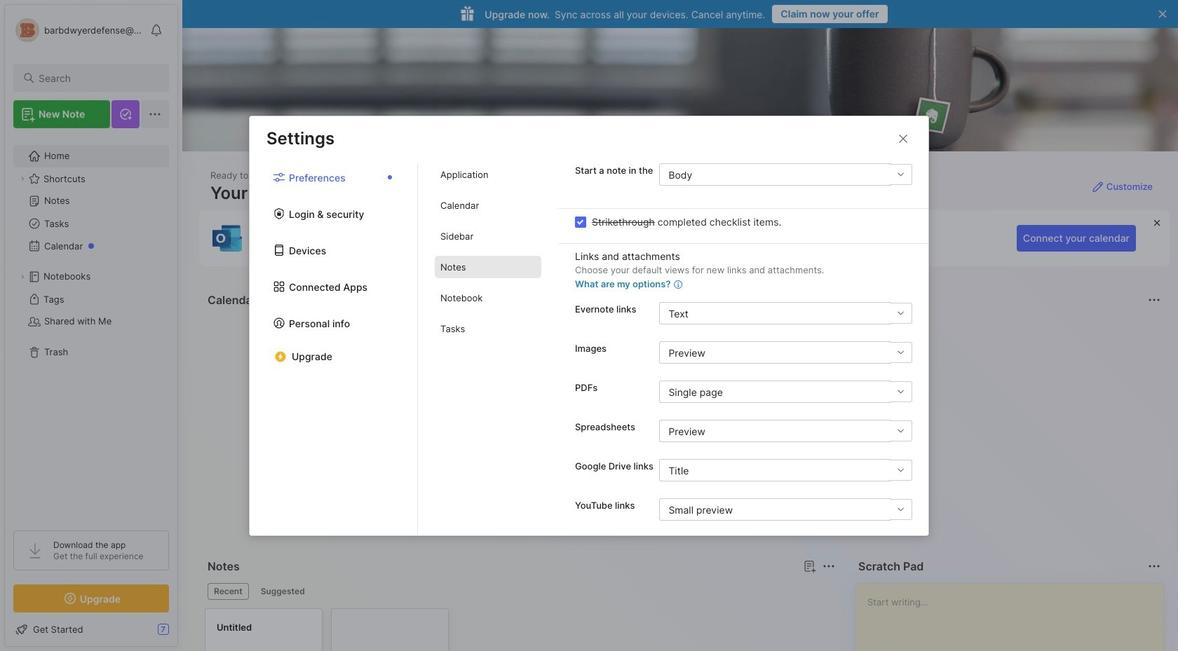 Task type: describe. For each thing, give the bounding box(es) containing it.
Choose default view option for Evernote links field
[[660, 302, 912, 325]]

Choose default view option for Spreadsheets field
[[660, 420, 912, 443]]

Start writing… text field
[[868, 584, 1163, 652]]

Choose default view option for Google Drive links field
[[660, 459, 912, 482]]

tree inside 'main' element
[[5, 137, 177, 518]]

Choose default view option for Images field
[[660, 342, 912, 364]]



Task type: vqa. For each thing, say whether or not it's contained in the screenshot.
'EXPAND NOTEBOOKS' icon
yes



Task type: locate. For each thing, give the bounding box(es) containing it.
tree
[[5, 137, 177, 518]]

row group
[[205, 609, 457, 652]]

Start a new note in the body or title. field
[[660, 163, 913, 186]]

tab
[[435, 163, 542, 186], [435, 194, 542, 217], [435, 225, 542, 248], [435, 256, 542, 278], [435, 287, 542, 309], [435, 318, 542, 340], [208, 584, 249, 600], [254, 584, 311, 600]]

tab list
[[250, 163, 418, 536], [418, 163, 558, 536], [208, 584, 833, 600]]

close image
[[895, 130, 912, 147]]

main element
[[0, 0, 182, 652]]

Select36 checkbox
[[575, 216, 586, 228]]

Choose default view option for YouTube links field
[[660, 499, 912, 521]]

none search field inside 'main' element
[[39, 69, 156, 86]]

Search text field
[[39, 72, 156, 85]]

None search field
[[39, 69, 156, 86]]

Choose default view option for PDFs field
[[660, 381, 912, 403]]

expand notebooks image
[[18, 273, 27, 281]]



